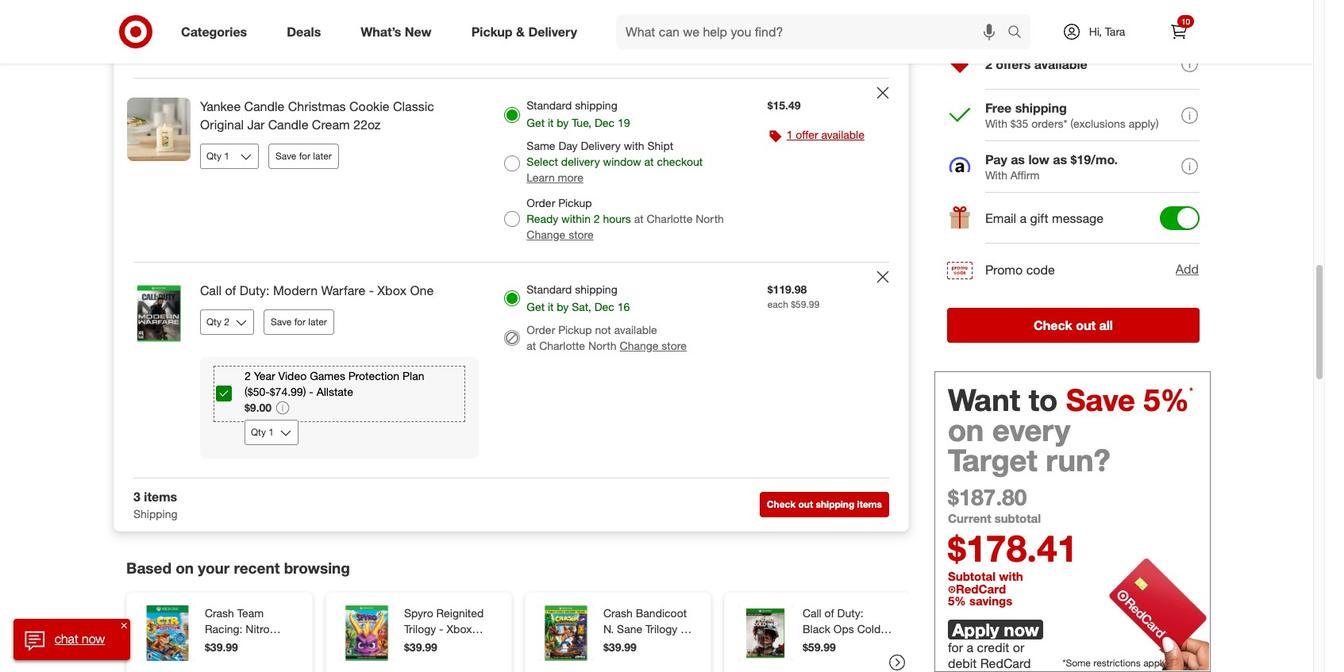 Task type: vqa. For each thing, say whether or not it's contained in the screenshot.
alert containing 2 Year Video Games Protection Plan ($50-$74.99) - Allstate
yes



Task type: describe. For each thing, give the bounding box(es) containing it.
what's new link
[[347, 14, 452, 49]]

- right warfare
[[369, 283, 374, 299]]

xbox for crash team racing: nitro fueled - xbox one
[[249, 638, 274, 652]]

1 horizontal spatial with
[[1000, 569, 1024, 584]]

allstate
[[317, 385, 353, 398]]

want to save 5% *
[[948, 382, 1194, 418]]

current
[[948, 511, 992, 526]]

spyro
[[404, 607, 433, 620]]

shipt
[[648, 139, 674, 152]]

target
[[948, 442, 1038, 479]]

1 vertical spatial candle
[[268, 117, 309, 133]]

nitro
[[246, 622, 270, 636]]

charlotte inside order pickup not available at charlotte north change store
[[539, 339, 585, 352]]

1 offer available button
[[787, 127, 865, 143]]

at inside the same day delivery with shipt select delivery window at checkout learn more
[[645, 155, 654, 168]]

spyro reignited trilogy - xbox one
[[404, 607, 484, 652]]

one for crash team racing: nitro fueled - xbox one
[[205, 654, 226, 668]]

bandicoot
[[636, 607, 687, 620]]

your
[[198, 560, 230, 578]]

fueled
[[205, 638, 238, 652]]

change store button for order pickup
[[620, 338, 687, 354]]

crash team racing: nitro fueled - xbox one link
[[205, 606, 296, 668]]

yankee candle christmas cookie classic original jar candle cream 22oz image
[[127, 98, 191, 161]]

same
[[527, 139, 556, 152]]

code
[[1027, 262, 1056, 278]]

order for order pickup not available at charlotte north change store
[[527, 323, 555, 337]]

subtotal
[[948, 569, 996, 584]]

call of duty: modern warfare - xbox one image
[[127, 282, 191, 345]]

sane
[[617, 622, 643, 636]]

learn
[[527, 171, 555, 184]]

credit
[[977, 640, 1010, 656]]

want
[[948, 382, 1021, 418]]

jar
[[247, 117, 265, 133]]

learn more button
[[527, 170, 584, 186]]

on inside on every target run?
[[948, 412, 984, 449]]

save for christmas
[[276, 150, 297, 162]]

one for crash bandicoot n. sane trilogy - xbox one
[[632, 638, 653, 652]]

2 for 2 offers available
[[986, 57, 993, 72]]

check out all
[[1034, 318, 1114, 333]]

cart item ready to fulfill group containing yankee candle christmas cookie classic original jar candle cream 22oz
[[114, 79, 909, 262]]

Store pickup radio
[[505, 211, 521, 227]]

check for check out all
[[1034, 318, 1073, 333]]

gift
[[1031, 211, 1049, 227]]

with inside the same day delivery with shipt select delivery window at checkout learn more
[[624, 139, 645, 152]]

1
[[787, 128, 793, 141]]

delivery
[[561, 155, 600, 168]]

delivery for day
[[581, 139, 621, 152]]

2 for 2 year video games protection plan ($50-$74.99) - allstate
[[245, 369, 251, 383]]

check out shipping items
[[767, 499, 882, 511]]

for left later.
[[585, 589, 598, 602]]

charlotte inside order pickup ready within 2 hours at charlotte north change store
[[647, 212, 693, 225]]

dec for call of duty: modern warfare - xbox one
[[595, 300, 615, 314]]

or
[[1013, 640, 1025, 656]]

$119.98 each $59.99
[[768, 283, 820, 310]]

team
[[237, 607, 264, 620]]

standard shipping get it by sat, dec 16
[[527, 283, 630, 314]]

apply.
[[1144, 658, 1168, 669]]

free shipping with $35 orders* (exclusions apply)
[[986, 100, 1159, 130]]

cream
[[312, 117, 350, 133]]

tue,
[[572, 116, 592, 130]]

modern
[[273, 283, 318, 299]]

items inside 3 items shipping
[[144, 489, 177, 505]]

plan
[[403, 369, 425, 383]]

check for check out shipping items
[[767, 499, 796, 511]]

call for call of duty: modern warfare - xbox one
[[200, 283, 222, 299]]

1 horizontal spatial 5%
[[1144, 382, 1190, 418]]

year
[[254, 369, 275, 383]]

crash bandicoot n. sane trilogy - xbox one
[[604, 607, 687, 652]]

message
[[1052, 211, 1104, 227]]

call of duty: modern warfare - xbox one link
[[200, 282, 479, 300]]

save for later for duty:
[[271, 316, 327, 328]]

tara
[[1106, 25, 1126, 38]]

it for yankee candle christmas cookie classic original jar candle cream 22oz
[[548, 116, 554, 130]]

$15.49
[[768, 99, 801, 112]]

What can we help you find? suggestions appear below search field
[[616, 14, 1012, 49]]

one for call of duty: modern warfare - xbox one
[[410, 283, 434, 299]]

get for call of duty: modern warfare - xbox one
[[527, 300, 545, 314]]

*
[[1190, 385, 1194, 397]]

search button
[[1001, 14, 1039, 52]]

email
[[986, 211, 1017, 227]]

x
[[862, 654, 869, 668]]

*some
[[1063, 658, 1091, 669]]

pickup & delivery link
[[458, 14, 597, 49]]

get for yankee candle christmas cookie classic original jar candle cream 22oz
[[527, 116, 545, 130]]

later for modern
[[308, 316, 327, 328]]

2 offers available
[[986, 57, 1088, 72]]

select
[[527, 155, 558, 168]]

$74.99)
[[270, 385, 306, 398]]

war
[[803, 638, 822, 652]]

every
[[993, 412, 1071, 449]]

$39.99 for trilogy
[[404, 641, 438, 654]]

crash for racing:
[[205, 607, 234, 620]]

apply)
[[1129, 117, 1159, 130]]

with inside pay as low as $19/mo. with affirm
[[986, 168, 1008, 182]]

none radio inside cart item ready to fulfill group
[[505, 291, 521, 307]]

&
[[516, 23, 525, 39]]

ready
[[527, 212, 559, 225]]

check out all button
[[948, 308, 1200, 343]]

sat,
[[572, 300, 592, 314]]

call for call of duty: black ops cold war - xbox one/series x
[[803, 607, 822, 620]]

0 vertical spatial redcard
[[956, 583, 1006, 598]]

to
[[1029, 382, 1058, 418]]

call of duty: black ops cold war - xbox one/series x
[[803, 607, 881, 668]]

pickup for order pickup ready within 2 hours at charlotte north change store
[[559, 196, 592, 210]]

1 vertical spatial 5%
[[948, 594, 966, 610]]

0 vertical spatial candle
[[244, 99, 285, 114]]

not available radio
[[505, 330, 521, 346]]

1 horizontal spatial a
[[1020, 211, 1027, 227]]

1 vertical spatial shipping
[[133, 507, 178, 521]]

trilogy inside crash bandicoot n. sane trilogy - xbox one
[[646, 622, 678, 636]]

spyro reignited trilogy - xbox one link
[[404, 606, 496, 652]]

now for apply
[[1004, 619, 1039, 641]]

categories link
[[168, 14, 267, 49]]

with inside free shipping with $35 orders* (exclusions apply)
[[986, 117, 1008, 130]]

for down modern
[[294, 316, 306, 328]]

items inside button
[[858, 499, 882, 511]]

delivery for &
[[529, 23, 577, 39]]

1 offer available
[[787, 128, 865, 141]]

shipping for standard shipping get it by tue, dec 19
[[575, 99, 618, 112]]

2 year video games protection plan ($50-$74.99) - allstate
[[245, 369, 425, 398]]

games
[[310, 369, 345, 383]]

shipping inside 'check out shipping items' button
[[816, 499, 855, 511]]

order pickup ready within 2 hours at charlotte north change store
[[527, 196, 724, 241]]

crash bandicoot n. sane trilogy - xbox one link
[[604, 606, 695, 652]]

crash for n.
[[604, 607, 633, 620]]

out for shipping
[[799, 499, 814, 511]]

racing:
[[205, 622, 243, 636]]

north inside order pickup not available at charlotte north change store
[[588, 339, 617, 352]]

north inside order pickup ready within 2 hours at charlotte north change store
[[696, 212, 724, 225]]

shipping for free shipping with $35 orders* (exclusions apply)
[[1016, 100, 1067, 116]]

$119.98
[[768, 283, 807, 296]]

at inside order pickup ready within 2 hours at charlotte north change store
[[634, 212, 644, 225]]

5% savings
[[948, 594, 1013, 610]]

low
[[1029, 152, 1050, 167]]

offers
[[996, 57, 1031, 72]]

chat now dialog
[[13, 620, 130, 661]]

based on your recent browsing
[[126, 560, 350, 578]]

cart item ready to fulfill group containing call of duty: modern warfare - xbox one
[[114, 263, 909, 478]]

email a gift message
[[986, 211, 1104, 227]]

2 inside order pickup ready within 2 hours at charlotte north change store
[[594, 212, 600, 225]]

xbox inside "call of duty: black ops cold war - xbox one/series x"
[[833, 638, 858, 652]]

- inside 2 year video games protection plan ($50-$74.99) - allstate
[[309, 385, 314, 398]]

$187.80
[[948, 484, 1027, 511]]

cookie
[[350, 99, 390, 114]]

save for later button for duty:
[[264, 310, 334, 335]]

later.
[[601, 589, 625, 602]]



Task type: locate. For each thing, give the bounding box(es) containing it.
reignited
[[437, 607, 484, 620]]

change store button down within
[[527, 227, 594, 243]]

($50-
[[245, 385, 270, 398]]

black
[[803, 622, 831, 636]]

a inside apply now for a credit or debit redcard
[[967, 640, 974, 656]]

0 vertical spatial standard
[[527, 99, 572, 112]]

alert
[[216, 368, 463, 445]]

0 vertical spatial get
[[527, 116, 545, 130]]

now inside "button"
[[82, 632, 105, 647]]

change inside order pickup not available at charlotte north change store
[[620, 339, 659, 352]]

2 offers available button
[[948, 40, 1200, 90]]

crash inside crash bandicoot n. sane trilogy - xbox one
[[604, 607, 633, 620]]

classic
[[393, 99, 434, 114]]

2 left year
[[245, 369, 251, 383]]

1 vertical spatial on
[[176, 560, 194, 578]]

-
[[369, 283, 374, 299], [309, 385, 314, 398], [439, 622, 444, 636], [681, 622, 685, 636], [242, 638, 246, 652], [825, 638, 830, 652]]

0 vertical spatial check
[[1034, 318, 1073, 333]]

search
[[1001, 25, 1039, 41]]

$39.99 for n.
[[604, 641, 637, 654]]

alert containing 2 year video games protection plan ($50-$74.99) - allstate
[[216, 368, 463, 445]]

1 horizontal spatial 2
[[594, 212, 600, 225]]

available for 1 offer available
[[822, 128, 865, 141]]

promo code
[[986, 262, 1056, 278]]

cold
[[858, 622, 881, 636]]

1 it from the top
[[548, 116, 554, 130]]

alert inside cart item ready to fulfill group
[[216, 368, 463, 445]]

1 horizontal spatial duty:
[[838, 607, 864, 620]]

one inside cart item ready to fulfill group
[[410, 283, 434, 299]]

delivery inside pickup & delivery link
[[529, 23, 577, 39]]

1 vertical spatial save
[[271, 316, 292, 328]]

cart item ready to fulfill group
[[114, 79, 909, 262], [114, 263, 909, 478]]

recent
[[234, 560, 280, 578]]

0 horizontal spatial available
[[614, 323, 658, 337]]

shipping inside free shipping with $35 orders* (exclusions apply)
[[1016, 100, 1067, 116]]

1 dec from the top
[[595, 116, 615, 130]]

later down cream
[[313, 150, 332, 162]]

save for later down modern
[[271, 316, 327, 328]]

$39.99
[[205, 641, 238, 654], [404, 641, 438, 654], [604, 641, 637, 654]]

save down yankee candle christmas cookie classic original jar candle cream 22oz
[[276, 150, 297, 162]]

0 horizontal spatial north
[[588, 339, 617, 352]]

0 horizontal spatial items
[[144, 489, 177, 505]]

2 left offers
[[986, 57, 993, 72]]

1 vertical spatial $59.99
[[803, 641, 836, 654]]

2 by from the top
[[557, 300, 569, 314]]

1 vertical spatial redcard
[[981, 656, 1031, 672]]

available inside order pickup not available at charlotte north change store
[[614, 323, 658, 337]]

1 get from the top
[[527, 116, 545, 130]]

0 vertical spatial on
[[948, 412, 984, 449]]

shipping inside standard shipping get it by sat, dec 16
[[575, 283, 618, 296]]

3 $39.99 from the left
[[604, 641, 637, 654]]

day
[[559, 139, 578, 152]]

1 horizontal spatial available
[[822, 128, 865, 141]]

warfare
[[321, 283, 366, 299]]

xbox right warfare
[[378, 283, 407, 299]]

pickup up within
[[559, 196, 592, 210]]

1 vertical spatial north
[[588, 339, 617, 352]]

2 left hours at the left
[[594, 212, 600, 225]]

0 horizontal spatial 2
[[245, 369, 251, 383]]

as right low
[[1053, 152, 1068, 167]]

dec
[[595, 116, 615, 130], [595, 300, 615, 314]]

later
[[313, 150, 332, 162], [308, 316, 327, 328]]

item saved for later.
[[527, 589, 625, 602]]

duty: inside "call of duty: black ops cold war - xbox one/series x"
[[838, 607, 864, 620]]

0 horizontal spatial out
[[799, 499, 814, 511]]

(exclusions
[[1071, 117, 1126, 130]]

on
[[948, 412, 984, 449], [176, 560, 194, 578]]

1 vertical spatial cart item ready to fulfill group
[[114, 263, 909, 478]]

it for call of duty: modern warfare - xbox one
[[548, 300, 554, 314]]

duty: left modern
[[240, 283, 270, 299]]

1 horizontal spatial store
[[662, 339, 687, 352]]

0 vertical spatial with
[[624, 139, 645, 152]]

save for later down cream
[[276, 150, 332, 162]]

available down 16
[[614, 323, 658, 337]]

order up ready
[[527, 196, 555, 210]]

get left sat,
[[527, 300, 545, 314]]

xbox down nitro on the bottom of the page
[[249, 638, 274, 652]]

with
[[624, 139, 645, 152], [1000, 569, 1024, 584]]

xbox inside spyro reignited trilogy - xbox one
[[447, 622, 472, 636]]

2 horizontal spatial $39.99
[[604, 641, 637, 654]]

affirm image
[[948, 155, 973, 180], [950, 157, 971, 172]]

pickup
[[472, 23, 513, 39], [559, 196, 592, 210], [559, 323, 592, 337]]

1 horizontal spatial at
[[634, 212, 644, 225]]

1 vertical spatial check
[[767, 499, 796, 511]]

now right chat
[[82, 632, 105, 647]]

categories
[[181, 23, 247, 39]]

$59.99 down $119.98
[[791, 299, 820, 310]]

1 as from the left
[[1011, 152, 1025, 167]]

2 dec from the top
[[595, 300, 615, 314]]

duty: up ops
[[838, 607, 864, 620]]

change
[[527, 228, 566, 241], [620, 339, 659, 352]]

1 vertical spatial with
[[1000, 569, 1024, 584]]

for down yankee candle christmas cookie classic original jar candle cream 22oz
[[299, 150, 311, 162]]

by inside standard shipping get it by sat, dec 16
[[557, 300, 569, 314]]

xbox down n.
[[604, 638, 629, 652]]

redcard inside apply now for a credit or debit redcard
[[981, 656, 1031, 672]]

0 vertical spatial later
[[313, 150, 332, 162]]

5%
[[1144, 382, 1190, 418], [948, 594, 966, 610]]

2 get from the top
[[527, 300, 545, 314]]

1 order from the top
[[527, 196, 555, 210]]

pickup down sat,
[[559, 323, 592, 337]]

shipping
[[168, 42, 231, 60], [133, 507, 178, 521]]

save for later for christmas
[[276, 150, 332, 162]]

standard up sat,
[[527, 283, 572, 296]]

xbox for crash bandicoot n. sane trilogy - xbox one
[[604, 638, 629, 652]]

0 vertical spatial save for later
[[276, 150, 332, 162]]

for inside apply now for a credit or debit redcard
[[948, 640, 964, 656]]

0 vertical spatial call
[[200, 283, 222, 299]]

it inside standard shipping get it by tue, dec 19
[[548, 116, 554, 130]]

on left your
[[176, 560, 194, 578]]

0 vertical spatial delivery
[[529, 23, 577, 39]]

standard inside standard shipping get it by tue, dec 19
[[527, 99, 572, 112]]

pickup for order pickup not available at charlotte north change store
[[559, 323, 592, 337]]

save for later button for christmas
[[268, 144, 339, 169]]

by left tue,
[[557, 116, 569, 130]]

1 horizontal spatial change store button
[[620, 338, 687, 354]]

not
[[595, 323, 611, 337]]

1 vertical spatial order
[[527, 323, 555, 337]]

out inside button
[[799, 499, 814, 511]]

order inside order pickup not available at charlotte north change store
[[527, 323, 555, 337]]

one down "spyro"
[[404, 638, 425, 652]]

0 horizontal spatial check
[[767, 499, 796, 511]]

crash bandicoot n. sane trilogy - xbox one image
[[539, 606, 594, 661], [539, 606, 594, 661]]

on left every
[[948, 412, 984, 449]]

store inside order pickup ready within 2 hours at charlotte north change store
[[569, 228, 594, 241]]

trilogy inside spyro reignited trilogy - xbox one
[[404, 622, 436, 636]]

by left sat,
[[557, 300, 569, 314]]

- right war
[[825, 638, 830, 652]]

store inside order pickup not available at charlotte north change store
[[662, 339, 687, 352]]

- inside "call of duty: black ops cold war - xbox one/series x"
[[825, 638, 830, 652]]

as up affirm
[[1011, 152, 1025, 167]]

add button
[[1175, 260, 1200, 280]]

duty: for modern
[[240, 283, 270, 299]]

2 vertical spatial at
[[527, 339, 536, 352]]

0 vertical spatial save
[[276, 150, 297, 162]]

save for duty:
[[271, 316, 292, 328]]

1 horizontal spatial charlotte
[[647, 212, 693, 225]]

shipping down categories
[[168, 42, 231, 60]]

by for call of duty: modern warfare - xbox one
[[557, 300, 569, 314]]

north down not
[[588, 339, 617, 352]]

change down 16
[[620, 339, 659, 352]]

at down the shipt
[[645, 155, 654, 168]]

at inside order pickup not available at charlotte north change store
[[527, 339, 536, 352]]

0 horizontal spatial 5%
[[948, 594, 966, 610]]

crash team racing: nitro fueled - xbox one
[[205, 607, 274, 668]]

- inside crash team racing: nitro fueled - xbox one
[[242, 638, 246, 652]]

add
[[1176, 262, 1199, 277]]

0 horizontal spatial crash
[[205, 607, 234, 620]]

1 $39.99 from the left
[[205, 641, 238, 654]]

standard inside standard shipping get it by sat, dec 16
[[527, 283, 572, 296]]

duty:
[[240, 283, 270, 299], [838, 607, 864, 620]]

call of duty: black ops cold war - xbox one/series x link
[[803, 606, 894, 668]]

order for order pickup ready within 2 hours at charlotte north change store
[[527, 196, 555, 210]]

call inside "call of duty: black ops cold war - xbox one/series x"
[[803, 607, 822, 620]]

by inside standard shipping get it by tue, dec 19
[[557, 116, 569, 130]]

1 vertical spatial it
[[548, 300, 554, 314]]

redcard down apply now button
[[981, 656, 1031, 672]]

order right not available radio
[[527, 323, 555, 337]]

1 trilogy from the left
[[404, 622, 436, 636]]

available for 2 offers available
[[1035, 57, 1088, 72]]

pickup inside order pickup ready within 2 hours at charlotte north change store
[[559, 196, 592, 210]]

dec inside standard shipping get it by tue, dec 19
[[595, 116, 615, 130]]

Service plan for Call of Duty: Modern Warfare - Xbox One checkbox
[[216, 386, 232, 402]]

save for later button down modern
[[264, 310, 334, 335]]

available right the offer
[[822, 128, 865, 141]]

north down checkout
[[696, 212, 724, 225]]

christmas
[[288, 99, 346, 114]]

all
[[1100, 318, 1114, 333]]

$59.99 inside $119.98 each $59.99
[[791, 299, 820, 310]]

at
[[645, 155, 654, 168], [634, 212, 644, 225], [527, 339, 536, 352]]

1 vertical spatial out
[[799, 499, 814, 511]]

0 vertical spatial store
[[569, 228, 594, 241]]

trilogy down "spyro"
[[404, 622, 436, 636]]

now inside apply now for a credit or debit redcard
[[1004, 619, 1039, 641]]

change store button down 16
[[620, 338, 687, 354]]

check inside button
[[767, 499, 796, 511]]

$39.99 down sane
[[604, 641, 637, 654]]

with up window
[[624, 139, 645, 152]]

deals link
[[273, 14, 341, 49]]

xbox down reignited
[[447, 622, 472, 636]]

out for all
[[1076, 318, 1096, 333]]

0 vertical spatial $59.99
[[791, 299, 820, 310]]

at right hours at the left
[[634, 212, 644, 225]]

with up savings
[[1000, 569, 1024, 584]]

pickup inside order pickup not available at charlotte north change store
[[559, 323, 592, 337]]

crash inside crash team racing: nitro fueled - xbox one
[[205, 607, 234, 620]]

xbox down ops
[[833, 638, 858, 652]]

$35
[[1011, 117, 1029, 130]]

1 vertical spatial save for later button
[[264, 310, 334, 335]]

now down savings
[[1004, 619, 1039, 641]]

one down sane
[[632, 638, 653, 652]]

2 vertical spatial 2
[[245, 369, 251, 383]]

$178.41
[[948, 526, 1078, 571]]

hours
[[603, 212, 631, 225]]

1 vertical spatial delivery
[[581, 139, 621, 152]]

order inside order pickup ready within 2 hours at charlotte north change store
[[527, 196, 555, 210]]

apply
[[953, 619, 1000, 641]]

call of duty: black ops cold war - xbox one/series x image
[[738, 606, 794, 661], [738, 606, 794, 661]]

a left gift
[[1020, 211, 1027, 227]]

check inside button
[[1034, 318, 1073, 333]]

0 vertical spatial shipping
[[168, 42, 231, 60]]

1 by from the top
[[557, 116, 569, 130]]

0 vertical spatial change store button
[[527, 227, 594, 243]]

available right offers
[[1035, 57, 1088, 72]]

standard up tue,
[[527, 99, 572, 112]]

spyro reignited trilogy - xbox one image
[[339, 606, 395, 661], [339, 606, 395, 661]]

0 horizontal spatial with
[[624, 139, 645, 152]]

delivery up delivery
[[581, 139, 621, 152]]

what's
[[361, 23, 401, 39]]

standard for call of duty: modern warfare - xbox one
[[527, 283, 572, 296]]

north
[[696, 212, 724, 225], [588, 339, 617, 352]]

- down bandicoot
[[681, 622, 685, 636]]

0 vertical spatial duty:
[[240, 283, 270, 299]]

1 horizontal spatial as
[[1053, 152, 1068, 167]]

standard
[[527, 99, 572, 112], [527, 283, 572, 296]]

- inside spyro reignited trilogy - xbox one
[[439, 622, 444, 636]]

of inside cart item ready to fulfill group
[[225, 283, 236, 299]]

- inside crash bandicoot n. sane trilogy - xbox one
[[681, 622, 685, 636]]

chat now button
[[13, 620, 130, 661]]

2 $39.99 from the left
[[404, 641, 438, 654]]

now for chat
[[82, 632, 105, 647]]

0 vertical spatial order
[[527, 196, 555, 210]]

*some restrictions apply.
[[1063, 658, 1168, 669]]

at right not available radio
[[527, 339, 536, 352]]

of for call of duty: black ops cold war - xbox one/series x
[[825, 607, 835, 620]]

1 horizontal spatial now
[[1004, 619, 1039, 641]]

xbox inside crash bandicoot n. sane trilogy - xbox one
[[604, 638, 629, 652]]

it left sat,
[[548, 300, 554, 314]]

2 vertical spatial available
[[614, 323, 658, 337]]

2 vertical spatial pickup
[[559, 323, 592, 337]]

later for cookie
[[313, 150, 332, 162]]

crash team racing: nitro fueled - xbox one image
[[140, 606, 195, 661], [140, 606, 195, 661]]

- down nitro on the bottom of the page
[[242, 638, 246, 652]]

subtotal with
[[948, 569, 1027, 584]]

2 it from the top
[[548, 300, 554, 314]]

None radio
[[505, 291, 521, 307]]

2 inside button
[[986, 57, 993, 72]]

checkout
[[657, 155, 703, 168]]

for left credit
[[948, 640, 964, 656]]

1 vertical spatial by
[[557, 300, 569, 314]]

1 vertical spatial change store button
[[620, 338, 687, 354]]

0 vertical spatial 5%
[[1144, 382, 1190, 418]]

store
[[569, 228, 594, 241], [662, 339, 687, 352]]

a left credit
[[967, 640, 974, 656]]

dec left 19
[[595, 116, 615, 130]]

0 horizontal spatial change store button
[[527, 227, 594, 243]]

save down modern
[[271, 316, 292, 328]]

save for later button down cream
[[268, 144, 339, 169]]

candle
[[244, 99, 285, 114], [268, 117, 309, 133]]

1 vertical spatial store
[[662, 339, 687, 352]]

- down reignited
[[439, 622, 444, 636]]

$39.99 down "spyro"
[[404, 641, 438, 654]]

crash up racing:
[[205, 607, 234, 620]]

1 horizontal spatial of
[[825, 607, 835, 620]]

get inside standard shipping get it by sat, dec 16
[[527, 300, 545, 314]]

0 horizontal spatial as
[[1011, 152, 1025, 167]]

restrictions
[[1094, 658, 1141, 669]]

1 horizontal spatial north
[[696, 212, 724, 225]]

0 vertical spatial change
[[527, 228, 566, 241]]

one inside spyro reignited trilogy - xbox one
[[404, 638, 425, 652]]

as
[[1011, 152, 1025, 167], [1053, 152, 1068, 167]]

candle right jar
[[268, 117, 309, 133]]

1 horizontal spatial out
[[1076, 318, 1096, 333]]

call up black
[[803, 607, 822, 620]]

duty: inside cart item ready to fulfill group
[[240, 283, 270, 299]]

redcard up apply
[[956, 583, 1006, 598]]

2 order from the top
[[527, 323, 555, 337]]

0 vertical spatial with
[[986, 117, 1008, 130]]

of for call of duty: modern warfare - xbox one
[[225, 283, 236, 299]]

one down fueled
[[205, 654, 226, 668]]

2 inside 2 year video games protection plan ($50-$74.99) - allstate
[[245, 369, 251, 383]]

get up same
[[527, 116, 545, 130]]

one inside crash bandicoot n. sane trilogy - xbox one
[[632, 638, 653, 652]]

1 vertical spatial duty:
[[838, 607, 864, 620]]

1 horizontal spatial delivery
[[581, 139, 621, 152]]

0 horizontal spatial on
[[176, 560, 194, 578]]

delivery right &
[[529, 23, 577, 39]]

0 horizontal spatial trilogy
[[404, 622, 436, 636]]

standard for yankee candle christmas cookie classic original jar candle cream 22oz
[[527, 99, 572, 112]]

shipping
[[575, 99, 618, 112], [1016, 100, 1067, 116], [575, 283, 618, 296], [816, 499, 855, 511]]

yankee candle christmas cookie classic original jar candle cream 22oz link
[[200, 98, 479, 134]]

one right warfare
[[410, 283, 434, 299]]

$39.99 for racing:
[[205, 641, 238, 654]]

dec inside standard shipping get it by sat, dec 16
[[595, 300, 615, 314]]

0 vertical spatial charlotte
[[647, 212, 693, 225]]

10
[[1182, 17, 1191, 26]]

on every target run?
[[948, 412, 1111, 479]]

dec left 16
[[595, 300, 615, 314]]

chat
[[54, 632, 78, 647]]

crash
[[205, 607, 234, 620], [604, 607, 633, 620]]

trilogy down bandicoot
[[646, 622, 678, 636]]

protection
[[349, 369, 400, 383]]

it inside standard shipping get it by sat, dec 16
[[548, 300, 554, 314]]

2 with from the top
[[986, 168, 1008, 182]]

one inside crash team racing: nitro fueled - xbox one
[[205, 654, 226, 668]]

0 vertical spatial it
[[548, 116, 554, 130]]

0 horizontal spatial change
[[527, 228, 566, 241]]

later down the call of duty: modern warfare - xbox one
[[308, 316, 327, 328]]

change store button for ready within 2 hours
[[527, 227, 594, 243]]

what's new
[[361, 23, 432, 39]]

1 vertical spatial change
[[620, 339, 659, 352]]

call right call of duty: modern warfare - xbox one image
[[200, 283, 222, 299]]

$39.99 down racing:
[[205, 641, 238, 654]]

new
[[405, 23, 432, 39]]

dec for yankee candle christmas cookie classic original jar candle cream 22oz
[[595, 116, 615, 130]]

by for yankee candle christmas cookie classic original jar candle cream 22oz
[[557, 116, 569, 130]]

charlotte right hours at the left
[[647, 212, 693, 225]]

saved
[[553, 589, 582, 602]]

call
[[200, 283, 222, 299], [803, 607, 822, 620]]

0 horizontal spatial a
[[967, 640, 974, 656]]

0 horizontal spatial at
[[527, 339, 536, 352]]

pickup left &
[[472, 23, 513, 39]]

2 crash from the left
[[604, 607, 633, 620]]

1 crash from the left
[[205, 607, 234, 620]]

a
[[1020, 211, 1027, 227], [967, 640, 974, 656]]

1 standard from the top
[[527, 99, 572, 112]]

original
[[200, 117, 244, 133]]

out inside button
[[1076, 318, 1096, 333]]

duty: for black
[[838, 607, 864, 620]]

of left modern
[[225, 283, 236, 299]]

save right to
[[1067, 382, 1136, 418]]

0 vertical spatial of
[[225, 283, 236, 299]]

save
[[276, 150, 297, 162], [271, 316, 292, 328], [1067, 382, 1136, 418]]

1 vertical spatial call
[[803, 607, 822, 620]]

it up same
[[548, 116, 554, 130]]

2 cart item ready to fulfill group from the top
[[114, 263, 909, 478]]

shipping inside standard shipping get it by tue, dec 19
[[575, 99, 618, 112]]

1 vertical spatial charlotte
[[539, 339, 585, 352]]

delivery
[[529, 23, 577, 39], [581, 139, 621, 152]]

items
[[144, 489, 177, 505], [858, 499, 882, 511]]

2 as from the left
[[1053, 152, 1068, 167]]

1 horizontal spatial change
[[620, 339, 659, 352]]

crash up n.
[[604, 607, 633, 620]]

xbox inside crash team racing: nitro fueled - xbox one
[[249, 638, 274, 652]]

0 horizontal spatial delivery
[[529, 23, 577, 39]]

call of duty: modern warfare - xbox one
[[200, 283, 434, 299]]

debit
[[948, 656, 977, 672]]

1 horizontal spatial $39.99
[[404, 641, 438, 654]]

1 with from the top
[[986, 117, 1008, 130]]

of up black
[[825, 607, 835, 620]]

1 vertical spatial pickup
[[559, 196, 592, 210]]

$19/mo.
[[1071, 152, 1118, 167]]

1 vertical spatial standard
[[527, 283, 572, 296]]

of inside "call of duty: black ops cold war - xbox one/series x"
[[825, 607, 835, 620]]

2 vertical spatial save
[[1067, 382, 1136, 418]]

10 link
[[1162, 14, 1197, 49]]

change inside order pickup ready within 2 hours at charlotte north change store
[[527, 228, 566, 241]]

with down pay
[[986, 168, 1008, 182]]

shipping down 3
[[133, 507, 178, 521]]

0 vertical spatial dec
[[595, 116, 615, 130]]

0 vertical spatial pickup
[[472, 23, 513, 39]]

change down ready
[[527, 228, 566, 241]]

hi, tara
[[1089, 25, 1126, 38]]

xbox for call of duty: modern warfare - xbox one
[[378, 283, 407, 299]]

within
[[562, 212, 591, 225]]

yankee
[[200, 99, 241, 114]]

0 vertical spatial 2
[[986, 57, 993, 72]]

2 trilogy from the left
[[646, 622, 678, 636]]

get inside standard shipping get it by tue, dec 19
[[527, 116, 545, 130]]

with down free
[[986, 117, 1008, 130]]

shipping for standard shipping get it by sat, dec 16
[[575, 283, 618, 296]]

charlotte down sat,
[[539, 339, 585, 352]]

delivery inside the same day delivery with shipt select delivery window at checkout learn more
[[581, 139, 621, 152]]

- down games
[[309, 385, 314, 398]]

16
[[618, 300, 630, 314]]

1 horizontal spatial call
[[803, 607, 822, 620]]

0 vertical spatial at
[[645, 155, 654, 168]]

2 horizontal spatial available
[[1035, 57, 1088, 72]]

1 cart item ready to fulfill group from the top
[[114, 79, 909, 262]]

save for later
[[276, 150, 332, 162], [271, 316, 327, 328]]

1 vertical spatial get
[[527, 300, 545, 314]]

0 horizontal spatial duty:
[[240, 283, 270, 299]]

$59.99 down black
[[803, 641, 836, 654]]

order pickup not available at charlotte north change store
[[527, 323, 687, 352]]

2 standard from the top
[[527, 283, 572, 296]]

candle up jar
[[244, 99, 285, 114]]

1 vertical spatial at
[[634, 212, 644, 225]]

None radio
[[505, 107, 521, 123], [505, 156, 521, 172], [505, 107, 521, 123], [505, 156, 521, 172]]

1 vertical spatial with
[[986, 168, 1008, 182]]

free
[[986, 100, 1012, 116]]

1 vertical spatial 2
[[594, 212, 600, 225]]



